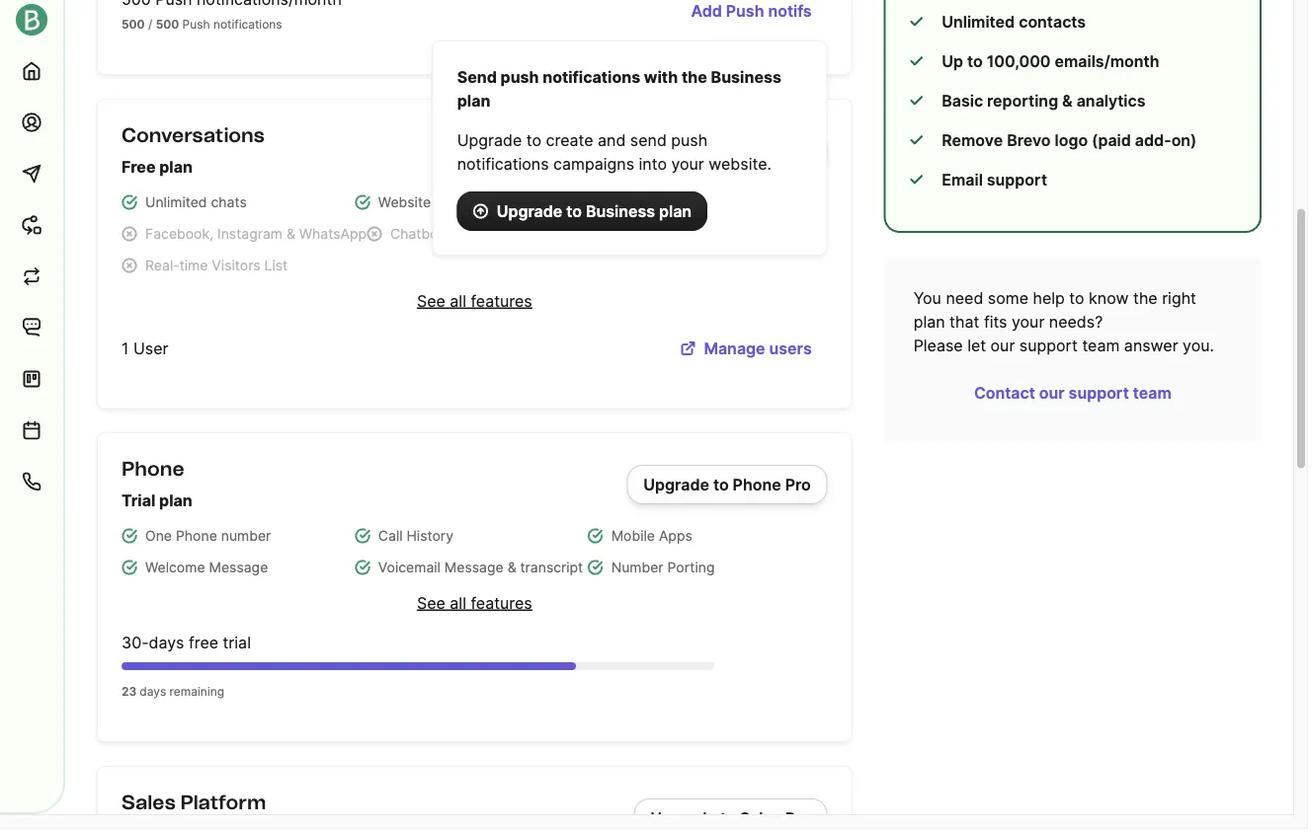 Task type: describe. For each thing, give the bounding box(es) containing it.
days for 23
[[140, 685, 166, 699]]

0 vertical spatial notifications
[[213, 17, 282, 32]]

to for phone
[[713, 476, 729, 495]]

unlimited contacts
[[942, 12, 1086, 32]]

manage users
[[704, 339, 812, 359]]

see all features link for conversations
[[417, 290, 532, 314]]

number porting
[[611, 560, 715, 577]]

a
[[734, 142, 743, 161]]

apps
[[659, 529, 692, 545]]

notifications inside upgrade to create and send push notifications campaigns into your website.
[[457, 155, 549, 174]]

unlimited for unlimited contacts
[[942, 12, 1015, 32]]

trial for 30-days free trial
[[223, 634, 251, 653]]

notifs
[[768, 1, 812, 21]]

you
[[914, 289, 941, 308]]

trial for start a free trial
[[781, 142, 811, 161]]

right
[[1162, 289, 1196, 308]]

plan inside you need some help to know the right plan that fits your needs? please let our support team answer you.
[[914, 313, 945, 332]]

0 horizontal spatial push
[[182, 17, 210, 32]]

all for conversations
[[450, 292, 466, 311]]

welcome
[[145, 560, 205, 577]]

upgrade for upgrade to sales pro
[[650, 810, 716, 829]]

(paid
[[1092, 131, 1131, 150]]

website chat widget
[[378, 195, 512, 211]]

1
[[122, 339, 129, 359]]

on)
[[1171, 131, 1197, 150]]

instagram
[[217, 226, 283, 243]]

number
[[221, 529, 271, 545]]

basic
[[942, 91, 983, 111]]

mobile apps
[[611, 529, 692, 545]]

23
[[122, 685, 137, 699]]

send
[[630, 131, 667, 150]]

your inside you need some help to know the right plan that fits your needs? please let our support team answer you.
[[1012, 313, 1045, 332]]

with
[[644, 68, 678, 87]]

know
[[1089, 289, 1129, 308]]

facebook,
[[145, 226, 213, 243]]

business inside button
[[586, 202, 655, 221]]

& down chat on the left of the page
[[447, 226, 456, 243]]

you need some help to know the right plan that fits your needs? please let our support team answer you.
[[914, 289, 1214, 356]]

message for welcome
[[209, 560, 268, 577]]

pro for phone
[[785, 476, 811, 495]]

notifications inside send push notifications with the business plan
[[543, 68, 640, 87]]

add
[[691, 1, 722, 21]]

history
[[407, 529, 454, 545]]

upgrade to sales pro button
[[634, 800, 828, 830]]

see for phone
[[417, 594, 445, 614]]

upgrade to business plan
[[497, 202, 692, 221]]

add push notifs
[[691, 1, 812, 21]]

manage
[[704, 339, 765, 359]]

upgrade for upgrade to phone pro
[[643, 476, 709, 495]]

chat
[[435, 195, 463, 211]]

contacts
[[1019, 12, 1086, 32]]

that
[[950, 313, 979, 332]]

23 days remaining
[[122, 685, 224, 699]]

see all features for conversations
[[417, 292, 532, 311]]

to for 100,000
[[967, 52, 983, 71]]

features for phone
[[471, 594, 532, 614]]

user
[[133, 339, 168, 359]]

widget
[[467, 195, 512, 211]]

chatbot & automation
[[390, 226, 535, 243]]

you.
[[1183, 336, 1214, 356]]

free for a
[[747, 142, 777, 161]]

conversations
[[122, 124, 265, 148]]

100,000
[[987, 52, 1051, 71]]

voicemail message & transcript
[[378, 560, 583, 577]]

mobile for phone
[[611, 529, 655, 545]]

plan inside phone trial plan
[[159, 492, 192, 511]]

business inside send push notifications with the business plan
[[711, 68, 781, 87]]

1 user
[[122, 339, 168, 359]]

upgrade to sales pro
[[650, 810, 811, 829]]

30-
[[122, 634, 149, 653]]

pro for sales platform
[[785, 810, 811, 829]]

add-
[[1135, 131, 1171, 150]]

voicemail
[[378, 560, 441, 577]]

all for phone
[[450, 594, 466, 614]]

chatbot
[[390, 226, 443, 243]]

remove brevo logo (paid add-on)
[[942, 131, 1197, 150]]

& for instagram
[[286, 226, 295, 243]]

let
[[967, 336, 986, 356]]

chats
[[211, 195, 247, 211]]

upgrade for upgrade to create and send push notifications campaigns into your website.
[[457, 131, 522, 150]]

send
[[457, 68, 497, 87]]

website.
[[709, 155, 772, 174]]

call
[[378, 529, 403, 545]]

mobile apps
[[611, 195, 691, 211]]

call history
[[378, 529, 454, 545]]

add push notifs button
[[675, 0, 828, 31]]

500 / 500 push notifications
[[122, 17, 282, 32]]

support inside you need some help to know the right plan that fits your needs? please let our support team answer you.
[[1019, 336, 1078, 356]]

to for business
[[566, 202, 582, 221]]

number
[[611, 560, 663, 577]]

fits
[[984, 313, 1007, 332]]

email support
[[942, 170, 1047, 190]]

platform
[[180, 792, 266, 816]]

free
[[122, 158, 156, 177]]



Task type: locate. For each thing, give the bounding box(es) containing it.
start a free trial button
[[675, 132, 828, 171]]

sales inside button
[[740, 810, 781, 829]]

1 horizontal spatial your
[[1012, 313, 1045, 332]]

support inside button
[[1069, 384, 1129, 403]]

all down voicemail message & transcript
[[450, 594, 466, 614]]

0 horizontal spatial free
[[189, 634, 218, 653]]

2 500 from the left
[[156, 17, 179, 32]]

plan right trial
[[159, 492, 192, 511]]

1 see all features from the top
[[417, 292, 532, 311]]

0 horizontal spatial team
[[1082, 336, 1120, 356]]

1 horizontal spatial push
[[726, 1, 764, 21]]

mobile for conversations
[[611, 195, 655, 211]]

see for conversations
[[417, 292, 445, 311]]

message down history
[[444, 560, 504, 577]]

start
[[692, 142, 730, 161]]

2 see all features link from the top
[[417, 592, 532, 616]]

emails/month
[[1055, 52, 1159, 71]]

features
[[471, 292, 532, 311], [471, 594, 532, 614]]

see all features down voicemail message & transcript
[[417, 594, 532, 614]]

business down add push notifs button
[[711, 68, 781, 87]]

up
[[942, 52, 963, 71]]

whatsapp
[[299, 226, 367, 243]]

0 vertical spatial days
[[149, 634, 184, 653]]

help
[[1033, 289, 1065, 308]]

0 horizontal spatial 500
[[122, 17, 145, 32]]

0 horizontal spatial trial
[[223, 634, 251, 653]]

your inside upgrade to create and send push notifications campaigns into your website.
[[671, 155, 704, 174]]

days for 30-
[[149, 634, 184, 653]]

0 horizontal spatial your
[[671, 155, 704, 174]]

2 see from the top
[[417, 594, 445, 614]]

0 horizontal spatial unlimited
[[145, 195, 207, 211]]

1 vertical spatial unlimited
[[145, 195, 207, 211]]

notifications up widget
[[457, 155, 549, 174]]

unlimited for unlimited chats
[[145, 195, 207, 211]]

phone
[[122, 458, 184, 482], [733, 476, 781, 495], [176, 529, 217, 545]]

&
[[1062, 91, 1073, 111], [286, 226, 295, 243], [447, 226, 456, 243], [507, 560, 516, 577]]

email
[[942, 170, 983, 190]]

1 pro from the top
[[785, 476, 811, 495]]

0 vertical spatial features
[[471, 292, 532, 311]]

1 vertical spatial push
[[671, 131, 708, 150]]

1 vertical spatial see
[[417, 594, 445, 614]]

your right into
[[671, 155, 704, 174]]

unlimited
[[942, 12, 1015, 32], [145, 195, 207, 211]]

2 see all features from the top
[[417, 594, 532, 614]]

trial
[[122, 492, 155, 511]]

plan
[[457, 91, 490, 111], [159, 158, 193, 177], [659, 202, 692, 221], [914, 313, 945, 332], [159, 492, 192, 511]]

push inside upgrade to create and send push notifications campaigns into your website.
[[671, 131, 708, 150]]

the
[[682, 68, 707, 87], [1133, 289, 1158, 308]]

1 vertical spatial all
[[450, 594, 466, 614]]

0 horizontal spatial message
[[209, 560, 268, 577]]

500 left /
[[122, 17, 145, 32]]

0 vertical spatial support
[[987, 170, 1047, 190]]

features for conversations
[[471, 292, 532, 311]]

plan down you
[[914, 313, 945, 332]]

push right send on the top
[[671, 131, 708, 150]]

0 vertical spatial team
[[1082, 336, 1120, 356]]

message down number
[[209, 560, 268, 577]]

1 horizontal spatial business
[[711, 68, 781, 87]]

business down campaigns at the top of page
[[586, 202, 655, 221]]

1 vertical spatial mobile
[[611, 529, 655, 545]]

0 vertical spatial our
[[991, 336, 1015, 356]]

days right the 23
[[140, 685, 166, 699]]

0 horizontal spatial business
[[586, 202, 655, 221]]

the inside send push notifications with the business plan
[[682, 68, 707, 87]]

free up remaining
[[189, 634, 218, 653]]

to for sales
[[720, 810, 736, 829]]

send push notifications with the business plan
[[457, 68, 781, 111]]

plan down 'send'
[[457, 91, 490, 111]]

free right a
[[747, 142, 777, 161]]

analytics
[[1077, 91, 1146, 111]]

upgrade inside upgrade to create and send push notifications campaigns into your website.
[[457, 131, 522, 150]]

to
[[967, 52, 983, 71], [526, 131, 541, 150], [566, 202, 582, 221], [1069, 289, 1084, 308], [713, 476, 729, 495], [720, 810, 736, 829]]

team inside button
[[1133, 384, 1172, 403]]

push inside send push notifications with the business plan
[[500, 68, 539, 87]]

& for reporting
[[1062, 91, 1073, 111]]

1 horizontal spatial push
[[671, 131, 708, 150]]

transcript
[[520, 560, 583, 577]]

answer
[[1124, 336, 1178, 356]]

0 vertical spatial business
[[711, 68, 781, 87]]

1 vertical spatial features
[[471, 594, 532, 614]]

our down fits
[[991, 336, 1015, 356]]

1 horizontal spatial free
[[747, 142, 777, 161]]

1 vertical spatial the
[[1133, 289, 1158, 308]]

plan inside button
[[659, 202, 692, 221]]

pro
[[785, 476, 811, 495], [785, 810, 811, 829]]

team down answer
[[1133, 384, 1172, 403]]

automation
[[460, 226, 535, 243]]

1 vertical spatial notifications
[[543, 68, 640, 87]]

our right contact
[[1039, 384, 1065, 403]]

trial right website.
[[781, 142, 811, 161]]

mobile left apps at right
[[611, 195, 655, 211]]

trial up remaining
[[223, 634, 251, 653]]

1 features from the top
[[471, 292, 532, 311]]

our
[[991, 336, 1015, 356], [1039, 384, 1065, 403]]

500 right /
[[156, 17, 179, 32]]

start a free trial
[[692, 142, 811, 161]]

create
[[546, 131, 593, 150]]

message
[[209, 560, 268, 577], [444, 560, 504, 577]]

2 features from the top
[[471, 594, 532, 614]]

features down "automation"
[[471, 292, 532, 311]]

see all features for phone
[[417, 594, 532, 614]]

see all features link for phone
[[417, 592, 532, 616]]

time
[[179, 258, 208, 275]]

team inside you need some help to know the right plan that fits your needs? please let our support team answer you.
[[1082, 336, 1120, 356]]

notifications right /
[[213, 17, 282, 32]]

remaining
[[170, 685, 224, 699]]

phone inside phone trial plan
[[122, 458, 184, 482]]

contact our support team
[[974, 384, 1172, 403]]

notifications
[[213, 17, 282, 32], [543, 68, 640, 87], [457, 155, 549, 174]]

all
[[450, 292, 466, 311], [450, 594, 466, 614]]

one
[[145, 529, 172, 545]]

need
[[946, 289, 983, 308]]

plan down into
[[659, 202, 692, 221]]

our inside you need some help to know the right plan that fits your needs? please let our support team answer you.
[[991, 336, 1015, 356]]

push
[[500, 68, 539, 87], [671, 131, 708, 150]]

plan inside send push notifications with the business plan
[[457, 91, 490, 111]]

0 vertical spatial free
[[747, 142, 777, 161]]

business
[[711, 68, 781, 87], [586, 202, 655, 221]]

1 vertical spatial our
[[1039, 384, 1065, 403]]

the left right
[[1133, 289, 1158, 308]]

one phone number
[[145, 529, 271, 545]]

2 mobile from the top
[[611, 529, 655, 545]]

trial inside button
[[781, 142, 811, 161]]

contact our support team button
[[958, 374, 1187, 413]]

1 horizontal spatial sales
[[740, 810, 781, 829]]

push inside button
[[726, 1, 764, 21]]

0 vertical spatial trial
[[781, 142, 811, 161]]

plan inside conversations free plan
[[159, 158, 193, 177]]

& for message
[[507, 560, 516, 577]]

2 vertical spatial notifications
[[457, 155, 549, 174]]

support down brevo
[[987, 170, 1047, 190]]

porting
[[667, 560, 715, 577]]

0 horizontal spatial the
[[682, 68, 707, 87]]

support down needs?
[[1019, 336, 1078, 356]]

support down answer
[[1069, 384, 1129, 403]]

please
[[914, 336, 963, 356]]

sales platform
[[122, 792, 266, 816]]

see all features down chatbot & automation
[[417, 292, 532, 311]]

& left transcript
[[507, 560, 516, 577]]

1 vertical spatial pro
[[785, 810, 811, 829]]

to inside you need some help to know the right plan that fits your needs? please let our support team answer you.
[[1069, 289, 1084, 308]]

to inside upgrade to create and send push notifications campaigns into your website.
[[526, 131, 541, 150]]

1 vertical spatial your
[[1012, 313, 1045, 332]]

apps
[[659, 195, 691, 211]]

0 vertical spatial your
[[671, 155, 704, 174]]

0 vertical spatial unlimited
[[942, 12, 1015, 32]]

0 horizontal spatial sales
[[122, 792, 176, 816]]

brevo
[[1007, 131, 1051, 150]]

& up list on the left of the page
[[286, 226, 295, 243]]

1 horizontal spatial message
[[444, 560, 504, 577]]

some
[[988, 289, 1028, 308]]

unlimited up the up
[[942, 12, 1015, 32]]

1 all from the top
[[450, 292, 466, 311]]

real-time visitors list
[[145, 258, 288, 275]]

logo
[[1055, 131, 1088, 150]]

1 vertical spatial team
[[1133, 384, 1172, 403]]

upgrade to create and send push notifications campaigns into your website.
[[457, 131, 772, 174]]

2 all from the top
[[450, 594, 466, 614]]

phone inside button
[[733, 476, 781, 495]]

0 vertical spatial the
[[682, 68, 707, 87]]

plan down conversations
[[159, 158, 193, 177]]

and
[[598, 131, 626, 150]]

team
[[1082, 336, 1120, 356], [1133, 384, 1172, 403]]

visitors
[[212, 258, 261, 275]]

mobile
[[611, 195, 655, 211], [611, 529, 655, 545]]

500
[[122, 17, 145, 32], [156, 17, 179, 32]]

0 vertical spatial see
[[417, 292, 445, 311]]

reporting
[[987, 91, 1058, 111]]

support
[[987, 170, 1047, 190], [1019, 336, 1078, 356], [1069, 384, 1129, 403]]

see all features link down voicemail message & transcript
[[417, 592, 532, 616]]

free
[[747, 142, 777, 161], [189, 634, 218, 653]]

team down needs?
[[1082, 336, 1120, 356]]

1 see all features link from the top
[[417, 290, 532, 314]]

1 vertical spatial see all features link
[[417, 592, 532, 616]]

free for days
[[189, 634, 218, 653]]

1 message from the left
[[209, 560, 268, 577]]

1 vertical spatial support
[[1019, 336, 1078, 356]]

your
[[671, 155, 704, 174], [1012, 313, 1045, 332]]

phone trial plan
[[122, 458, 192, 511]]

real-
[[145, 258, 180, 275]]

basic reporting & analytics
[[942, 91, 1146, 111]]

your down some
[[1012, 313, 1045, 332]]

push right 'send'
[[500, 68, 539, 87]]

see
[[417, 292, 445, 311], [417, 594, 445, 614]]

0 vertical spatial pro
[[785, 476, 811, 495]]

1 horizontal spatial unlimited
[[942, 12, 1015, 32]]

free inside button
[[747, 142, 777, 161]]

0 horizontal spatial our
[[991, 336, 1015, 356]]

up to 100,000 emails/month
[[942, 52, 1159, 71]]

notifications up and
[[543, 68, 640, 87]]

0 horizontal spatial push
[[500, 68, 539, 87]]

days
[[149, 634, 184, 653], [140, 685, 166, 699]]

all down chatbot & automation
[[450, 292, 466, 311]]

see down chatbot
[[417, 292, 445, 311]]

2 message from the left
[[444, 560, 504, 577]]

into
[[639, 155, 667, 174]]

conversations free plan
[[122, 124, 265, 177]]

mobile up number
[[611, 529, 655, 545]]

features down voicemail message & transcript
[[471, 594, 532, 614]]

website
[[378, 195, 431, 211]]

upgrade to business plan button
[[457, 192, 707, 232]]

1 vertical spatial trial
[[223, 634, 251, 653]]

0 vertical spatial push
[[500, 68, 539, 87]]

see all features link
[[417, 290, 532, 314], [417, 592, 532, 616]]

1 mobile from the top
[[611, 195, 655, 211]]

1 horizontal spatial the
[[1133, 289, 1158, 308]]

unlimited chats
[[145, 195, 247, 211]]

0 vertical spatial see all features link
[[417, 290, 532, 314]]

1 500 from the left
[[122, 17, 145, 32]]

list
[[264, 258, 288, 275]]

2 vertical spatial support
[[1069, 384, 1129, 403]]

1 horizontal spatial trial
[[781, 142, 811, 161]]

1 vertical spatial business
[[586, 202, 655, 221]]

1 horizontal spatial our
[[1039, 384, 1065, 403]]

welcome message
[[145, 560, 268, 577]]

remove
[[942, 131, 1003, 150]]

1 vertical spatial days
[[140, 685, 166, 699]]

days up "23 days remaining"
[[149, 634, 184, 653]]

1 horizontal spatial team
[[1133, 384, 1172, 403]]

1 see from the top
[[417, 292, 445, 311]]

our inside button
[[1039, 384, 1065, 403]]

upgrade to phone pro button
[[627, 466, 828, 505]]

1 vertical spatial see all features
[[417, 594, 532, 614]]

0 vertical spatial all
[[450, 292, 466, 311]]

manage users button
[[664, 329, 828, 369]]

0 vertical spatial mobile
[[611, 195, 655, 211]]

0 vertical spatial see all features
[[417, 292, 532, 311]]

push right add
[[726, 1, 764, 21]]

1 vertical spatial free
[[189, 634, 218, 653]]

the inside you need some help to know the right plan that fits your needs? please let our support team answer you.
[[1133, 289, 1158, 308]]

upgrade for upgrade to business plan
[[497, 202, 563, 221]]

to for create
[[526, 131, 541, 150]]

the right with
[[682, 68, 707, 87]]

push right /
[[182, 17, 210, 32]]

2 pro from the top
[[785, 810, 811, 829]]

campaigns
[[553, 155, 634, 174]]

1 horizontal spatial 500
[[156, 17, 179, 32]]

& up the remove brevo logo (paid add-on)
[[1062, 91, 1073, 111]]

contact
[[974, 384, 1035, 403]]

see all features
[[417, 292, 532, 311], [417, 594, 532, 614]]

unlimited up facebook,
[[145, 195, 207, 211]]

message for voicemail
[[444, 560, 504, 577]]

see down voicemail
[[417, 594, 445, 614]]

see all features link down chatbot & automation
[[417, 290, 532, 314]]



Task type: vqa. For each thing, say whether or not it's contained in the screenshot.
See All Features corresponding to Conversations
yes



